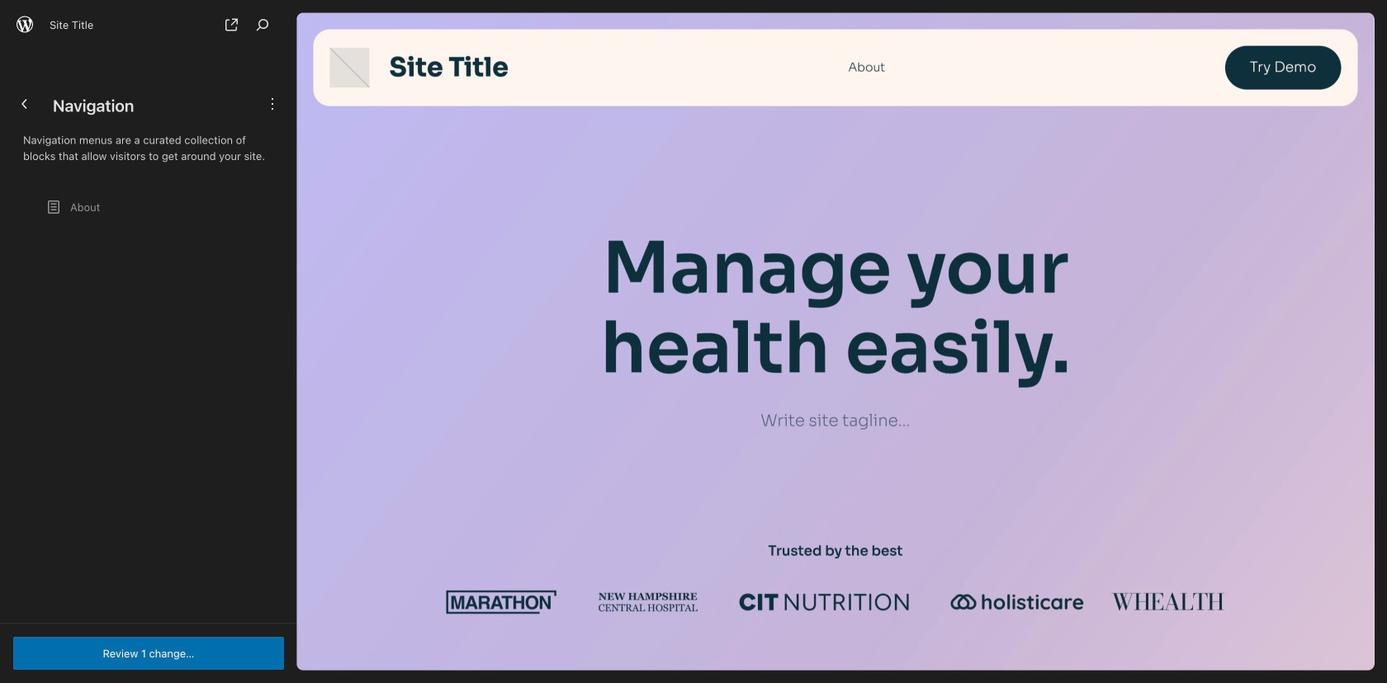 Task type: describe. For each thing, give the bounding box(es) containing it.
view site (opens in a new tab) image
[[222, 15, 241, 35]]

actions image
[[263, 94, 282, 114]]

back image
[[15, 94, 35, 114]]



Task type: locate. For each thing, give the bounding box(es) containing it.
open command palette image
[[253, 15, 272, 35]]



Task type: vqa. For each thing, say whether or not it's contained in the screenshot.
OPEN COMMAND PALETTE IMAGE
yes



